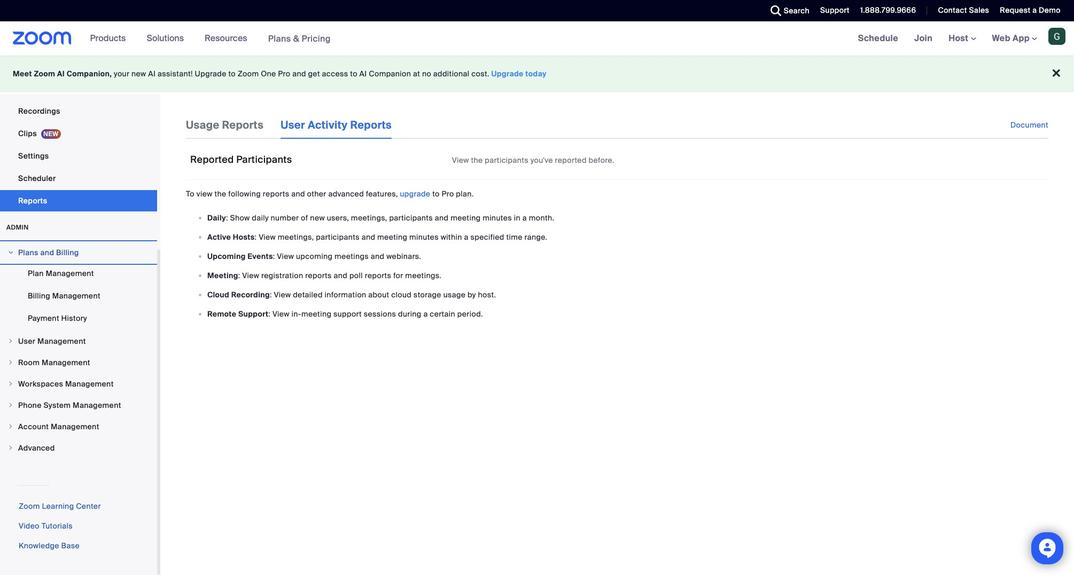 Task type: vqa. For each thing, say whether or not it's contained in the screenshot.


Task type: locate. For each thing, give the bounding box(es) containing it.
view
[[452, 156, 469, 165], [259, 232, 276, 242], [277, 252, 294, 261], [242, 271, 259, 280], [274, 290, 291, 300], [273, 309, 290, 319]]

upgrade down the product information navigation
[[195, 69, 226, 79]]

1 horizontal spatial meetings,
[[351, 213, 387, 223]]

0 horizontal spatial user
[[18, 337, 35, 346]]

1 vertical spatial meetings,
[[278, 232, 314, 242]]

new right your
[[132, 69, 146, 79]]

view down registration
[[274, 290, 291, 300]]

1 horizontal spatial to
[[350, 69, 358, 79]]

reports up about
[[365, 271, 391, 280]]

plan management
[[28, 269, 94, 278]]

0 horizontal spatial reports
[[18, 196, 47, 206]]

participants
[[236, 153, 292, 166]]

1 vertical spatial right image
[[7, 402, 14, 409]]

your
[[114, 69, 130, 79]]

companion,
[[67, 69, 112, 79]]

4 right image from the top
[[7, 424, 14, 430]]

view for : view upcoming meetings and webinars.
[[277, 252, 294, 261]]

1 horizontal spatial the
[[471, 156, 483, 165]]

0 vertical spatial new
[[132, 69, 146, 79]]

billing up plan management
[[56, 248, 79, 258]]

reports up 'number'
[[263, 189, 289, 199]]

0 horizontal spatial the
[[215, 189, 226, 199]]

room management menu item
[[0, 353, 157, 373]]

ai left companion,
[[57, 69, 65, 79]]

plans inside "menu item"
[[18, 248, 38, 258]]

of
[[301, 213, 308, 223]]

reports up the reported participants
[[222, 118, 264, 132]]

payment history link
[[0, 308, 157, 329]]

0 vertical spatial support
[[820, 5, 850, 15]]

support link
[[812, 0, 852, 21], [820, 5, 850, 15]]

management for room management
[[42, 358, 90, 368]]

management for user management
[[37, 337, 86, 346]]

and
[[292, 69, 306, 79], [291, 189, 305, 199], [435, 213, 449, 223], [362, 232, 375, 242], [40, 248, 54, 258], [371, 252, 385, 261], [334, 271, 347, 280]]

0 vertical spatial participants
[[485, 156, 529, 165]]

zoom left one
[[238, 69, 259, 79]]

host
[[949, 33, 971, 44]]

participants left you've
[[485, 156, 529, 165]]

center
[[76, 502, 101, 511]]

1 vertical spatial meeting
[[377, 232, 407, 242]]

right image left user management
[[7, 338, 14, 345]]

3 right image from the top
[[7, 381, 14, 387]]

plans
[[268, 33, 291, 44], [18, 248, 38, 258]]

billing inside menu
[[28, 291, 50, 301]]

reports down upcoming events : view upcoming meetings and webinars.
[[305, 271, 332, 280]]

plans left &
[[268, 33, 291, 44]]

1 horizontal spatial upgrade
[[491, 69, 524, 79]]

and left get
[[292, 69, 306, 79]]

1 vertical spatial user
[[18, 337, 35, 346]]

meet zoom ai companion, footer
[[0, 56, 1074, 92]]

in-
[[292, 309, 301, 319]]

minutes left within
[[409, 232, 439, 242]]

before.
[[589, 156, 615, 165]]

web app
[[992, 33, 1030, 44]]

: down registration
[[270, 290, 272, 300]]

right image inside phone system management menu item
[[7, 402, 14, 409]]

daily
[[252, 213, 269, 223]]

usage reports link
[[186, 111, 264, 139]]

products button
[[90, 21, 131, 56]]

host button
[[949, 33, 976, 44]]

0 horizontal spatial meetings,
[[278, 232, 314, 242]]

management up the room management on the bottom of the page
[[37, 337, 86, 346]]

right image left advanced
[[7, 445, 14, 452]]

management down 'workspaces management' menu item
[[73, 401, 121, 410]]

reports down scheduler
[[18, 196, 47, 206]]

number
[[271, 213, 299, 223]]

1 horizontal spatial billing
[[56, 248, 79, 258]]

view up registration
[[277, 252, 294, 261]]

usage
[[186, 118, 219, 132]]

reported
[[190, 153, 234, 166]]

1 horizontal spatial meeting
[[377, 232, 407, 242]]

meeting up within
[[451, 213, 481, 223]]

daily : show daily number of new users, meetings, participants and meeting minutes in a month.
[[207, 213, 555, 223]]

support down recording
[[238, 309, 269, 319]]

and left poll on the left top of page
[[334, 271, 347, 280]]

user
[[281, 118, 305, 132], [18, 337, 35, 346]]

user left activity
[[281, 118, 305, 132]]

0 horizontal spatial new
[[132, 69, 146, 79]]

new right of
[[310, 213, 325, 223]]

: left in-
[[269, 309, 271, 319]]

phone
[[18, 401, 42, 410]]

and left other
[[291, 189, 305, 199]]

management up phone system management menu item
[[65, 379, 114, 389]]

user management menu item
[[0, 331, 157, 352]]

profile picture image
[[1049, 28, 1066, 45]]

the up "plan."
[[471, 156, 483, 165]]

1 vertical spatial pro
[[442, 189, 454, 199]]

plans up the plan
[[18, 248, 38, 258]]

to
[[228, 69, 236, 79], [350, 69, 358, 79], [432, 189, 440, 199]]

support right "search"
[[820, 5, 850, 15]]

0 horizontal spatial reports
[[263, 189, 289, 199]]

0 vertical spatial billing
[[56, 248, 79, 258]]

ai left companion
[[359, 69, 367, 79]]

1 horizontal spatial user
[[281, 118, 305, 132]]

view for : view in-meeting support sessions during a certain period.
[[273, 309, 290, 319]]

view left in-
[[273, 309, 290, 319]]

2 horizontal spatial reports
[[350, 118, 392, 132]]

3 ai from the left
[[359, 69, 367, 79]]

0 vertical spatial meetings,
[[351, 213, 387, 223]]

plans for plans and billing
[[18, 248, 38, 258]]

: for hosts
[[255, 232, 257, 242]]

view
[[197, 189, 213, 199]]

right image inside plans and billing "menu item"
[[7, 250, 14, 256]]

participants down upgrade
[[389, 213, 433, 223]]

meetings, down of
[[278, 232, 314, 242]]

1 horizontal spatial reports
[[305, 271, 332, 280]]

registration
[[261, 271, 303, 280]]

0 vertical spatial pro
[[278, 69, 290, 79]]

meetings, up the active hosts : view meetings, participants and meeting minutes within a specified time range.
[[351, 213, 387, 223]]

2 vertical spatial right image
[[7, 445, 14, 452]]

certain
[[430, 309, 455, 319]]

2 right image from the top
[[7, 360, 14, 366]]

right image left room
[[7, 360, 14, 366]]

cost.
[[472, 69, 489, 79]]

1 vertical spatial the
[[215, 189, 226, 199]]

account
[[18, 422, 49, 432]]

0 vertical spatial meeting
[[451, 213, 481, 223]]

phone system management menu item
[[0, 396, 157, 416]]

2 vertical spatial meeting
[[301, 309, 331, 319]]

specified
[[471, 232, 504, 242]]

billing down the plan
[[28, 291, 50, 301]]

user up room
[[18, 337, 35, 346]]

for
[[393, 271, 403, 280]]

management up history
[[52, 291, 100, 301]]

1 vertical spatial billing
[[28, 291, 50, 301]]

1 vertical spatial participants
[[389, 213, 433, 223]]

scheduler link
[[0, 168, 157, 189]]

resources
[[205, 33, 247, 44]]

products
[[90, 33, 126, 44]]

by
[[468, 290, 476, 300]]

2 upgrade from the left
[[491, 69, 524, 79]]

plans for plans & pricing
[[268, 33, 291, 44]]

2 horizontal spatial participants
[[485, 156, 529, 165]]

right image
[[7, 338, 14, 345], [7, 402, 14, 409], [7, 445, 14, 452]]

2 ai from the left
[[148, 69, 156, 79]]

right image inside the room management menu item
[[7, 360, 14, 366]]

0 vertical spatial plans
[[268, 33, 291, 44]]

plans inside the product information navigation
[[268, 33, 291, 44]]

3 right image from the top
[[7, 445, 14, 452]]

reported participants
[[190, 153, 292, 166]]

workspaces management menu item
[[0, 374, 157, 394]]

&
[[293, 33, 299, 44]]

minutes
[[483, 213, 512, 223], [409, 232, 439, 242]]

1 vertical spatial plans
[[18, 248, 38, 258]]

to down resources dropdown button
[[228, 69, 236, 79]]

0 horizontal spatial participants
[[316, 232, 360, 242]]

today
[[526, 69, 547, 79]]

2 horizontal spatial ai
[[359, 69, 367, 79]]

to right upgrade
[[432, 189, 440, 199]]

2 right image from the top
[[7, 402, 14, 409]]

right image inside 'workspaces management' menu item
[[7, 381, 14, 387]]

participants down users,
[[316, 232, 360, 242]]

view for : view detailed information about cloud storage usage by host.
[[274, 290, 291, 300]]

1 right image from the top
[[7, 338, 14, 345]]

0 horizontal spatial upgrade
[[195, 69, 226, 79]]

: for support
[[269, 309, 271, 319]]

meetings.
[[405, 271, 442, 280]]

1 horizontal spatial pro
[[442, 189, 454, 199]]

banner
[[0, 21, 1074, 56]]

0 horizontal spatial pro
[[278, 69, 290, 79]]

1.888.799.9666 button
[[852, 0, 919, 21], [860, 5, 916, 15]]

upgrade link
[[400, 189, 430, 199]]

0 horizontal spatial plans
[[18, 248, 38, 258]]

1 right image from the top
[[7, 250, 14, 256]]

upcoming
[[207, 252, 246, 261]]

2 horizontal spatial reports
[[365, 271, 391, 280]]

0 horizontal spatial billing
[[28, 291, 50, 301]]

and up the plan
[[40, 248, 54, 258]]

clips
[[18, 129, 37, 138]]

right image inside account management menu item
[[7, 424, 14, 430]]

right image
[[7, 250, 14, 256], [7, 360, 14, 366], [7, 381, 14, 387], [7, 424, 14, 430]]

: for recording
[[270, 290, 272, 300]]

activity
[[308, 118, 348, 132]]

right image down admin
[[7, 250, 14, 256]]

to right access
[[350, 69, 358, 79]]

one
[[261, 69, 276, 79]]

minutes left in
[[483, 213, 512, 223]]

1 vertical spatial minutes
[[409, 232, 439, 242]]

1 vertical spatial support
[[238, 309, 269, 319]]

0 vertical spatial right image
[[7, 338, 14, 345]]

plan
[[28, 269, 44, 278]]

0 vertical spatial the
[[471, 156, 483, 165]]

plans & pricing link
[[268, 33, 331, 44], [268, 33, 331, 44]]

0 horizontal spatial ai
[[57, 69, 65, 79]]

admin
[[6, 223, 29, 232]]

billing
[[56, 248, 79, 258], [28, 291, 50, 301]]

management for billing management
[[52, 291, 100, 301]]

about
[[368, 290, 389, 300]]

: left show
[[226, 213, 228, 223]]

search button
[[763, 0, 812, 21]]

user inside tabs of report home tab list
[[281, 118, 305, 132]]

reports right activity
[[350, 118, 392, 132]]

right image for user
[[7, 338, 14, 345]]

management up workspaces management
[[42, 358, 90, 368]]

meeting down detailed
[[301, 309, 331, 319]]

1 horizontal spatial plans
[[268, 33, 291, 44]]

right image for phone
[[7, 402, 14, 409]]

meeting down daily : show daily number of new users, meetings, participants and meeting minutes in a month. on the top
[[377, 232, 407, 242]]

0 horizontal spatial minutes
[[409, 232, 439, 242]]

0 vertical spatial user
[[281, 118, 305, 132]]

: up registration
[[273, 252, 275, 261]]

pro left "plan."
[[442, 189, 454, 199]]

: up events
[[255, 232, 257, 242]]

pro inside "meet zoom ai companion," "footer"
[[278, 69, 290, 79]]

pro right one
[[278, 69, 290, 79]]

right image inside advanced menu item
[[7, 445, 14, 452]]

right image left 'phone' at the left bottom of the page
[[7, 402, 14, 409]]

management down plans and billing "menu item"
[[46, 269, 94, 278]]

the right view
[[215, 189, 226, 199]]

upgrade right cost.
[[491, 69, 524, 79]]

meetings,
[[351, 213, 387, 223], [278, 232, 314, 242]]

1 horizontal spatial minutes
[[483, 213, 512, 223]]

a
[[1033, 5, 1037, 15], [523, 213, 527, 223], [464, 232, 469, 242], [423, 309, 428, 319]]

events
[[248, 252, 273, 261]]

reports
[[263, 189, 289, 199], [305, 271, 332, 280], [365, 271, 391, 280]]

1 upgrade from the left
[[195, 69, 226, 79]]

the
[[471, 156, 483, 165], [215, 189, 226, 199]]

right image inside "user management" menu item
[[7, 338, 14, 345]]

right image left workspaces
[[7, 381, 14, 387]]

management up advanced menu item
[[51, 422, 99, 432]]

0 horizontal spatial support
[[238, 309, 269, 319]]

active hosts : view meetings, participants and meeting minutes within a specified time range.
[[207, 232, 548, 242]]

plan management link
[[0, 263, 157, 284]]

document
[[1011, 120, 1049, 130]]

right image left account
[[7, 424, 14, 430]]

zoom
[[34, 69, 55, 79], [238, 69, 259, 79], [19, 502, 40, 511]]

view down daily
[[259, 232, 276, 242]]

right image for workspaces management
[[7, 381, 14, 387]]

1 horizontal spatial ai
[[148, 69, 156, 79]]

upgrade
[[195, 69, 226, 79], [491, 69, 524, 79]]

user inside menu item
[[18, 337, 35, 346]]

and down daily : show daily number of new users, meetings, participants and meeting minutes in a month. on the top
[[362, 232, 375, 242]]

admin menu menu
[[0, 243, 157, 460]]

payment
[[28, 314, 59, 323]]

information
[[325, 290, 366, 300]]

1 horizontal spatial new
[[310, 213, 325, 223]]

advanced
[[18, 444, 55, 453]]

upgrade today link
[[491, 69, 547, 79]]

ai left assistant!
[[148, 69, 156, 79]]

tabs of report home tab list
[[186, 111, 409, 139]]



Task type: describe. For each thing, give the bounding box(es) containing it.
schedule
[[858, 33, 898, 44]]

reports inside personal menu menu
[[18, 196, 47, 206]]

a left demo
[[1033, 5, 1037, 15]]

search
[[784, 6, 810, 15]]

app
[[1013, 33, 1030, 44]]

billing management link
[[0, 285, 157, 307]]

and inside "meet zoom ai companion," "footer"
[[292, 69, 306, 79]]

account management
[[18, 422, 99, 432]]

contact
[[938, 5, 967, 15]]

meetings navigation
[[850, 21, 1074, 56]]

a right in
[[523, 213, 527, 223]]

active
[[207, 232, 231, 242]]

view up "plan."
[[452, 156, 469, 165]]

product information navigation
[[82, 21, 339, 56]]

: for events
[[273, 252, 275, 261]]

2 horizontal spatial to
[[432, 189, 440, 199]]

meet
[[13, 69, 32, 79]]

right image for room management
[[7, 360, 14, 366]]

users,
[[327, 213, 349, 223]]

webinars.
[[387, 252, 421, 261]]

personal menu menu
[[0, 0, 157, 213]]

sessions
[[364, 309, 396, 319]]

user management
[[18, 337, 86, 346]]

tutorials
[[42, 522, 73, 531]]

solutions
[[147, 33, 184, 44]]

phone system management
[[18, 401, 121, 410]]

features,
[[366, 189, 398, 199]]

room management
[[18, 358, 90, 368]]

0 vertical spatial minutes
[[483, 213, 512, 223]]

pricing
[[302, 33, 331, 44]]

0 horizontal spatial meeting
[[301, 309, 331, 319]]

range.
[[525, 232, 548, 242]]

zoom logo image
[[13, 32, 71, 45]]

request
[[1000, 5, 1031, 15]]

2 horizontal spatial meeting
[[451, 213, 481, 223]]

: up recording
[[238, 271, 240, 280]]

1 vertical spatial new
[[310, 213, 325, 223]]

view for : view meetings, participants and meeting minutes within a specified time range.
[[259, 232, 276, 242]]

cloud
[[391, 290, 412, 300]]

user for user activity reports
[[281, 118, 305, 132]]

1 horizontal spatial participants
[[389, 213, 433, 223]]

reported
[[555, 156, 587, 165]]

video tutorials link
[[19, 522, 73, 531]]

management for plan management
[[46, 269, 94, 278]]

access
[[322, 69, 348, 79]]

video
[[19, 522, 40, 531]]

advanced
[[328, 189, 364, 199]]

user activity reports link
[[281, 111, 392, 139]]

and down the active hosts : view meetings, participants and meeting minutes within a specified time range.
[[371, 252, 385, 261]]

management for account management
[[51, 422, 99, 432]]

settings
[[18, 151, 49, 161]]

document link
[[1011, 111, 1049, 139]]

cloud recording : view detailed information about cloud storage usage by host.
[[207, 290, 496, 300]]

knowledge
[[19, 541, 59, 551]]

to view the following reports and other advanced features, upgrade to pro plan.
[[186, 189, 474, 199]]

upcoming events : view upcoming meetings and webinars.
[[207, 252, 421, 261]]

zoom up video
[[19, 502, 40, 511]]

1 ai from the left
[[57, 69, 65, 79]]

right image for account management
[[7, 424, 14, 430]]

plans and billing
[[18, 248, 79, 258]]

plan.
[[456, 189, 474, 199]]

web
[[992, 33, 1011, 44]]

meeting
[[207, 271, 238, 280]]

resources button
[[205, 21, 252, 56]]

a right within
[[464, 232, 469, 242]]

2 vertical spatial participants
[[316, 232, 360, 242]]

time
[[506, 232, 523, 242]]

upcoming
[[296, 252, 333, 261]]

system
[[44, 401, 71, 410]]

solutions button
[[147, 21, 189, 56]]

settings link
[[0, 145, 157, 167]]

storage
[[414, 290, 441, 300]]

in
[[514, 213, 521, 223]]

remote support : view in-meeting support sessions during a certain period.
[[207, 309, 483, 319]]

schedule link
[[850, 21, 906, 56]]

management for workspaces management
[[65, 379, 114, 389]]

request a demo
[[1000, 5, 1061, 15]]

period.
[[457, 309, 483, 319]]

hosts
[[233, 232, 255, 242]]

account management menu item
[[0, 417, 157, 437]]

billing inside "menu item"
[[56, 248, 79, 258]]

learning
[[42, 502, 74, 511]]

workspaces management
[[18, 379, 114, 389]]

reports link
[[0, 190, 157, 212]]

history
[[61, 314, 87, 323]]

user for user management
[[18, 337, 35, 346]]

reports for following
[[263, 189, 289, 199]]

knowledge base link
[[19, 541, 80, 551]]

workspaces
[[18, 379, 63, 389]]

no
[[422, 69, 431, 79]]

notes link
[[0, 78, 157, 99]]

and up within
[[435, 213, 449, 223]]

recordings link
[[0, 100, 157, 122]]

0 horizontal spatial to
[[228, 69, 236, 79]]

zoom up "notes"
[[34, 69, 55, 79]]

plans and billing menu
[[0, 263, 157, 330]]

1 horizontal spatial reports
[[222, 118, 264, 132]]

1 horizontal spatial support
[[820, 5, 850, 15]]

meeting : view registration reports and poll reports for meetings.
[[207, 271, 442, 280]]

payment history
[[28, 314, 87, 323]]

new inside "meet zoom ai companion," "footer"
[[132, 69, 146, 79]]

plans and billing menu item
[[0, 243, 157, 263]]

zoom learning center
[[19, 502, 101, 511]]

at
[[413, 69, 420, 79]]

reports for registration
[[305, 271, 332, 280]]

room
[[18, 358, 40, 368]]

view up recording
[[242, 271, 259, 280]]

other
[[307, 189, 326, 199]]

advanced menu item
[[0, 438, 157, 459]]

additional
[[433, 69, 470, 79]]

web app button
[[992, 33, 1037, 44]]

companion
[[369, 69, 411, 79]]

user activity reports
[[281, 118, 392, 132]]

host.
[[478, 290, 496, 300]]

daily
[[207, 213, 226, 223]]

video tutorials
[[19, 522, 73, 531]]

recording
[[231, 290, 270, 300]]

and inside "menu item"
[[40, 248, 54, 258]]

notes
[[18, 84, 40, 94]]

billing management
[[28, 291, 100, 301]]

banner containing products
[[0, 21, 1074, 56]]

support
[[333, 309, 362, 319]]

a right during on the left
[[423, 309, 428, 319]]

usage
[[443, 290, 466, 300]]

right image for plans and billing
[[7, 250, 14, 256]]



